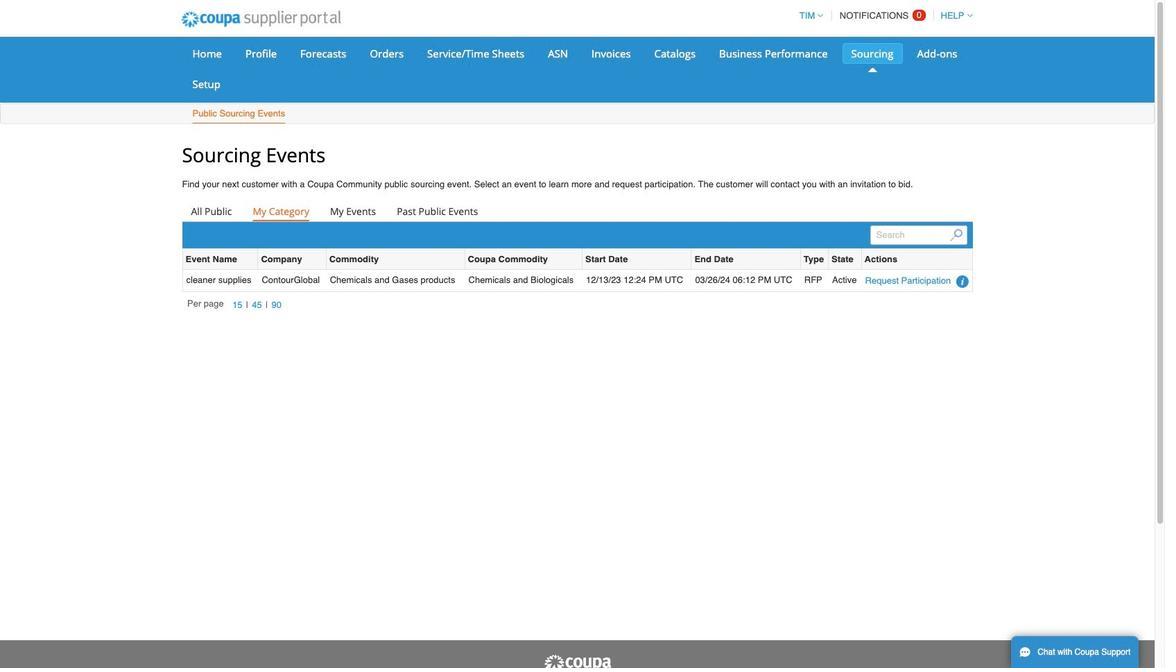 Task type: locate. For each thing, give the bounding box(es) containing it.
navigation
[[794, 2, 973, 29], [187, 298, 285, 313]]

coupa supplier portal image
[[172, 2, 350, 37], [543, 654, 612, 668]]

1 horizontal spatial coupa supplier portal image
[[543, 654, 612, 668]]

0 vertical spatial navigation
[[794, 2, 973, 29]]

0 horizontal spatial navigation
[[187, 298, 285, 313]]

tab list
[[182, 202, 973, 222]]

1 vertical spatial coupa supplier portal image
[[543, 654, 612, 668]]

1 vertical spatial navigation
[[187, 298, 285, 313]]

0 vertical spatial coupa supplier portal image
[[172, 2, 350, 37]]

0 horizontal spatial coupa supplier portal image
[[172, 2, 350, 37]]



Task type: describe. For each thing, give the bounding box(es) containing it.
search image
[[950, 229, 963, 241]]

Search text field
[[870, 226, 967, 245]]

1 horizontal spatial navigation
[[794, 2, 973, 29]]



Task type: vqa. For each thing, say whether or not it's contained in the screenshot.
DIALOG
no



